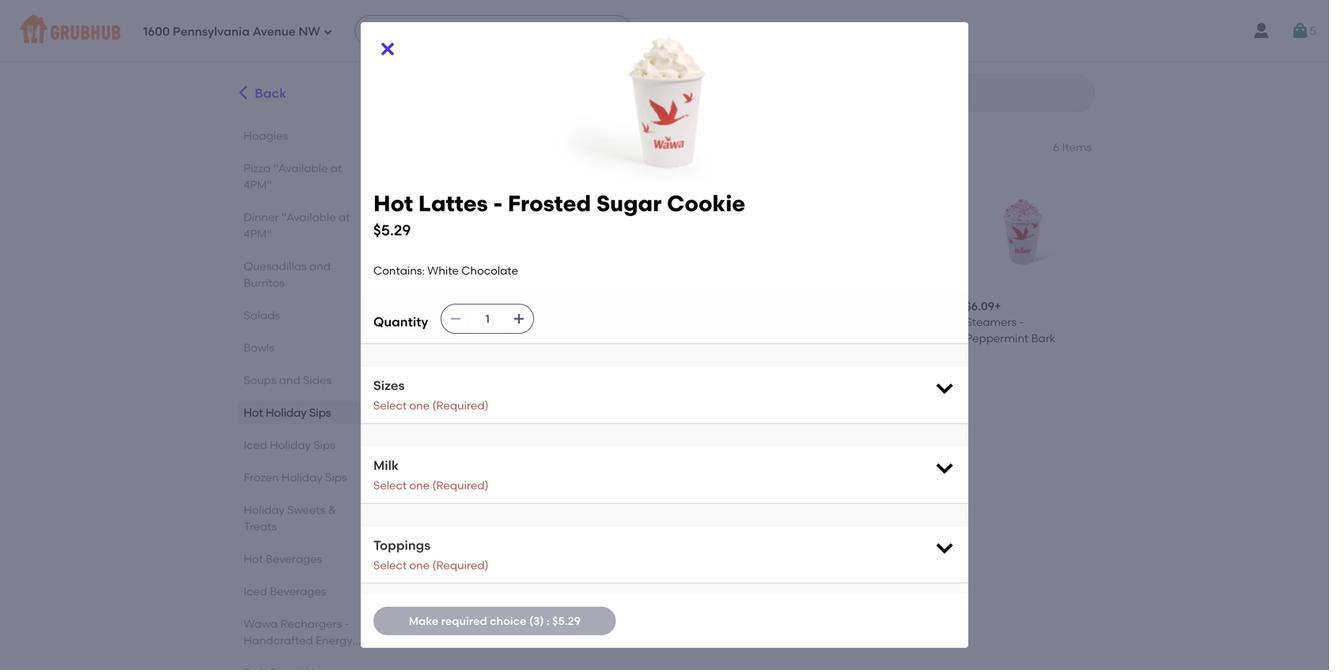 Task type: describe. For each thing, give the bounding box(es) containing it.
1600
[[143, 25, 170, 39]]

sweets
[[287, 503, 325, 517]]

pizza "available at 4pm"
[[244, 161, 342, 192]]

hot holiday sips inside tab
[[244, 406, 331, 419]]

(contains
[[279, 651, 332, 664]]

hot lattes - frosted sugar cookie image
[[423, 173, 539, 289]]

one for toppings
[[410, 559, 430, 572]]

cookie inside $6.09 + hot lattes - frosted sugar cookie
[[457, 332, 495, 345]]

- inside hot chocolates - peppermint bark
[[781, 316, 786, 329]]

"available for dinner
[[282, 211, 336, 224]]

5 button
[[1291, 17, 1317, 45]]

sips for iced holiday sips tab
[[314, 438, 335, 452]]

1600 pennsylvania avenue nw
[[143, 25, 320, 39]]

quesadillas and burritos tab
[[244, 258, 366, 291]]

dinner "available at 4pm"
[[244, 211, 350, 241]]

handcrafted
[[244, 634, 313, 647]]

hot lattes - peppermint mocha image
[[558, 173, 675, 289]]

drinks
[[244, 651, 276, 664]]

hot chocolates - peppermint cookies & cream button
[[824, 166, 953, 369]]

iced for iced beverages
[[244, 585, 267, 598]]

(required) for milk
[[433, 479, 489, 492]]

bark inside $6.09 + steamers - peppermint bark
[[1032, 332, 1056, 345]]

frosted inside $6.09 + hot lattes - frosted sugar cookie
[[488, 316, 528, 329]]

iced holiday sips
[[244, 438, 335, 452]]

soups and sides tab
[[244, 372, 366, 389]]

cream
[[841, 348, 879, 361]]

salads
[[244, 309, 280, 322]]

sugar inside hot lattes - frosted sugar cookie $5.29
[[597, 190, 662, 217]]

pizza
[[244, 161, 271, 175]]

chocolate
[[462, 264, 518, 277]]

select for toppings
[[374, 559, 407, 572]]

lattes for frosted
[[419, 190, 488, 217]]

wawa
[[244, 617, 278, 631]]

$6.09 for hot
[[423, 300, 452, 313]]

holiday blend coffee - holiday blend image
[[423, 413, 539, 530]]

hot chocolates - peppermint bark image
[[694, 173, 811, 289]]

and for soups
[[279, 374, 300, 387]]

holiday inside holiday sweets & treats
[[244, 503, 285, 517]]

and for quesadillas
[[309, 260, 331, 273]]

svg image inside 5 button
[[1291, 21, 1310, 40]]

steamers - peppermint bark image
[[966, 173, 1083, 289]]

caret left icon image
[[235, 84, 252, 101]]

$2.89
[[423, 540, 451, 554]]

Input item quantity number field
[[470, 305, 505, 333]]

iced holiday sips tab
[[244, 437, 366, 453]]

sips up hot lattes - frosted sugar cookie $5.29
[[526, 135, 560, 156]]

sizes
[[374, 378, 405, 393]]

- inside hot lattes - frosted sugar cookie $5.29
[[493, 190, 503, 217]]

toppings select one (required)
[[374, 538, 489, 572]]

contains:
[[374, 264, 425, 277]]

& inside "hot chocolates - peppermint cookies & cream"
[[830, 348, 838, 361]]

hot inside tab
[[244, 552, 263, 566]]

(required) for toppings
[[433, 559, 489, 572]]

- inside "hot chocolates - peppermint cookies & cream"
[[917, 316, 921, 329]]

rechargers
[[281, 617, 342, 631]]

1 horizontal spatial $5.29
[[553, 614, 581, 628]]

hot inside "hot chocolates - peppermint cookies & cream"
[[830, 316, 849, 329]]

lattes for peppermint
[[580, 316, 614, 329]]

chocolates for cookies
[[852, 316, 914, 329]]

hoagies
[[244, 129, 288, 142]]

bowls
[[244, 341, 274, 355]]

5
[[1310, 24, 1317, 37]]

lattes inside $6.09 + hot lattes - frosted sugar cookie
[[445, 316, 478, 329]]

hot inside tab
[[244, 406, 263, 419]]

mocha
[[624, 332, 661, 345]]

holiday inside 'tab'
[[282, 471, 323, 484]]

hot chocolates - peppermint cookies & cream
[[830, 316, 939, 361]]

at for dinner "available at 4pm"
[[339, 211, 350, 224]]

peppermint inside $6.09 + steamers - peppermint bark
[[966, 332, 1029, 345]]

quesadillas
[[244, 260, 307, 273]]

hot chocolates - peppermint bark button
[[688, 166, 817, 369]]

select for milk
[[374, 479, 407, 492]]

$5.29 inside hot lattes - frosted sugar cookie $5.29
[[374, 222, 411, 239]]

:
[[547, 614, 550, 628]]

"available for pizza
[[273, 161, 328, 175]]

steamers
[[966, 316, 1017, 329]]

at for pizza "available at 4pm"
[[331, 161, 342, 175]]

milk
[[374, 458, 399, 473]]

salads tab
[[244, 307, 366, 324]]

milk select one (required)
[[374, 458, 489, 492]]

sips for frozen holiday sips 'tab'
[[325, 471, 347, 484]]

peppermint for hot chocolates - peppermint bark
[[694, 332, 757, 345]]

bark inside hot chocolates - peppermint bark
[[760, 332, 784, 345]]

back
[[255, 86, 287, 101]]

frozen
[[244, 471, 279, 484]]

hot beverages
[[244, 552, 322, 566]]

hoagies tab
[[244, 127, 366, 144]]

main navigation navigation
[[0, 0, 1330, 62]]

caffeine)
[[244, 667, 294, 670]]

iced beverages tab
[[244, 583, 366, 600]]

- inside $6.09 + hot lattes - frosted sugar cookie
[[481, 316, 486, 329]]

beverages for hot beverages
[[266, 552, 322, 566]]

energy
[[316, 634, 353, 647]]

6 items
[[1053, 140, 1092, 154]]



Task type: locate. For each thing, give the bounding box(es) containing it.
back button
[[234, 74, 287, 112]]

1 horizontal spatial $6.09
[[966, 300, 995, 313]]

(required) inside milk select one (required)
[[433, 479, 489, 492]]

hot
[[423, 135, 453, 156], [374, 190, 413, 217], [423, 316, 442, 329], [558, 316, 578, 329], [694, 316, 714, 329], [830, 316, 849, 329], [244, 406, 263, 419], [244, 552, 263, 566]]

+ inside $6.09 + hot lattes - frosted sugar cookie
[[452, 300, 458, 313]]

peppermint inside "hot chocolates - peppermint cookies & cream"
[[830, 332, 893, 345]]

2 peppermint from the left
[[694, 332, 757, 345]]

1 select from the top
[[374, 399, 407, 413]]

sips down hot holiday sips tab
[[314, 438, 335, 452]]

one up the toppings
[[410, 479, 430, 492]]

$5.29 right :
[[553, 614, 581, 628]]

4pm" for dinner "available at 4pm"
[[244, 227, 272, 241]]

$6.09 up steamers on the top of page
[[966, 300, 995, 313]]

1 horizontal spatial cookie
[[667, 190, 746, 217]]

holiday
[[457, 135, 522, 156], [266, 406, 307, 419], [270, 438, 311, 452], [282, 471, 323, 484], [244, 503, 285, 517], [423, 556, 464, 570], [430, 572, 471, 586]]

hot inside hot lattes - peppermint mocha
[[558, 316, 578, 329]]

svg image
[[1291, 21, 1310, 40], [378, 40, 397, 59], [450, 313, 462, 325], [513, 313, 526, 325], [934, 377, 956, 399], [934, 457, 956, 479], [934, 536, 956, 559]]

+ for hot
[[452, 300, 458, 313]]

0 horizontal spatial bark
[[760, 332, 784, 345]]

+ left input item quantity number field
[[452, 300, 458, 313]]

0 vertical spatial frosted
[[508, 190, 591, 217]]

tab
[[244, 665, 366, 670]]

one inside sizes select one (required)
[[410, 399, 430, 413]]

(required) inside toppings select one (required)
[[433, 559, 489, 572]]

cookie inside hot lattes - frosted sugar cookie $5.29
[[667, 190, 746, 217]]

select for sizes
[[374, 399, 407, 413]]

$6.09 + steamers - peppermint bark
[[966, 300, 1056, 345]]

beverages down hot beverages tab
[[270, 585, 326, 598]]

wawa rechargers - handcrafted energy drinks (contains caffeine) tab
[[244, 616, 366, 670]]

and down dinner "available at 4pm" tab
[[309, 260, 331, 273]]

2 vertical spatial (required)
[[433, 559, 489, 572]]

hot holiday sips
[[423, 135, 560, 156], [244, 406, 331, 419]]

$6.09 down white
[[423, 300, 452, 313]]

3 select from the top
[[374, 559, 407, 572]]

required
[[441, 614, 487, 628]]

toppings
[[374, 538, 431, 553]]

at down the pizza "available at 4pm" tab at left top
[[339, 211, 350, 224]]

soups and sides
[[244, 374, 332, 387]]

sizes select one (required)
[[374, 378, 489, 413]]

iced beverages
[[244, 585, 326, 598]]

0 horizontal spatial $6.09
[[423, 300, 452, 313]]

0 horizontal spatial and
[[279, 374, 300, 387]]

+ inside $6.09 + steamers - peppermint bark
[[995, 300, 1001, 313]]

1 horizontal spatial bark
[[1032, 332, 1056, 345]]

3 one from the top
[[410, 559, 430, 572]]

2 vertical spatial select
[[374, 559, 407, 572]]

lattes inside hot lattes - peppermint mocha
[[580, 316, 614, 329]]

at
[[331, 161, 342, 175], [339, 211, 350, 224]]

0 vertical spatial blend
[[466, 556, 497, 570]]

1 vertical spatial sugar
[[423, 332, 455, 345]]

pizza "available at 4pm" tab
[[244, 160, 366, 193]]

$6.09 inside $6.09 + hot lattes - frosted sugar cookie
[[423, 300, 452, 313]]

holiday sweets & treats
[[244, 503, 336, 533]]

peppermint inside hot chocolates - peppermint bark
[[694, 332, 757, 345]]

dinner
[[244, 211, 279, 224]]

2 (required) from the top
[[433, 479, 489, 492]]

0 horizontal spatial &
[[328, 503, 336, 517]]

$6.09 + hot lattes - frosted sugar cookie
[[423, 300, 528, 345]]

- inside hot lattes - peppermint mocha
[[617, 316, 621, 329]]

peppermint for hot chocolates - peppermint cookies & cream
[[830, 332, 893, 345]]

chocolates
[[716, 316, 778, 329], [852, 316, 914, 329]]

0 horizontal spatial sugar
[[423, 332, 455, 345]]

0 vertical spatial and
[[309, 260, 331, 273]]

coffee
[[499, 556, 536, 570]]

0 horizontal spatial chocolates
[[716, 316, 778, 329]]

dinner "available at 4pm" tab
[[244, 209, 366, 242]]

sides
[[303, 374, 332, 387]]

and left sides
[[279, 374, 300, 387]]

1 + from the left
[[452, 300, 458, 313]]

+
[[452, 300, 458, 313], [995, 300, 1001, 313]]

"available down hoagies tab
[[273, 161, 328, 175]]

and
[[309, 260, 331, 273], [279, 374, 300, 387]]

1 vertical spatial blend
[[474, 572, 504, 586]]

iced
[[244, 438, 267, 452], [244, 585, 267, 598]]

1 vertical spatial one
[[410, 479, 430, 492]]

1 one from the top
[[410, 399, 430, 413]]

sips inside iced holiday sips tab
[[314, 438, 335, 452]]

& right sweets
[[328, 503, 336, 517]]

3 peppermint from the left
[[830, 332, 893, 345]]

1 vertical spatial frosted
[[488, 316, 528, 329]]

beverages inside tab
[[266, 552, 322, 566]]

$5.29
[[374, 222, 411, 239], [553, 614, 581, 628]]

2 vertical spatial one
[[410, 559, 430, 572]]

quantity
[[374, 314, 428, 330]]

4pm"
[[244, 178, 272, 192], [244, 227, 272, 241]]

select inside milk select one (required)
[[374, 479, 407, 492]]

one
[[410, 399, 430, 413], [410, 479, 430, 492], [410, 559, 430, 572]]

4pm" inside dinner "available at 4pm"
[[244, 227, 272, 241]]

1 vertical spatial beverages
[[270, 585, 326, 598]]

4pm" for pizza "available at 4pm"
[[244, 178, 272, 192]]

blend
[[466, 556, 497, 570], [474, 572, 504, 586]]

3 (required) from the top
[[433, 559, 489, 572]]

bark
[[760, 332, 784, 345], [1032, 332, 1056, 345]]

2 + from the left
[[995, 300, 1001, 313]]

4pm" down pizza
[[244, 178, 272, 192]]

1 $6.09 from the left
[[423, 300, 452, 313]]

1 iced from the top
[[244, 438, 267, 452]]

1 horizontal spatial &
[[830, 348, 838, 361]]

(3)
[[529, 614, 544, 628]]

sugar inside $6.09 + hot lattes - frosted sugar cookie
[[423, 332, 455, 345]]

and inside 'quesadillas and burritos'
[[309, 260, 331, 273]]

0 vertical spatial hot holiday sips
[[423, 135, 560, 156]]

quesadillas and burritos
[[244, 260, 331, 290]]

1 vertical spatial &
[[328, 503, 336, 517]]

make
[[409, 614, 439, 628]]

1 vertical spatial select
[[374, 479, 407, 492]]

select
[[374, 399, 407, 413], [374, 479, 407, 492], [374, 559, 407, 572]]

chocolates inside hot chocolates - peppermint bark
[[716, 316, 778, 329]]

bowls tab
[[244, 340, 366, 356]]

2 one from the top
[[410, 479, 430, 492]]

2 iced from the top
[[244, 585, 267, 598]]

1 horizontal spatial chocolates
[[852, 316, 914, 329]]

1 vertical spatial iced
[[244, 585, 267, 598]]

$5.29 up contains: on the top
[[374, 222, 411, 239]]

lattes inside hot lattes - frosted sugar cookie $5.29
[[419, 190, 488, 217]]

pennsylvania
[[173, 25, 250, 39]]

0 vertical spatial beverages
[[266, 552, 322, 566]]

1 horizontal spatial hot holiday sips
[[423, 135, 560, 156]]

1 horizontal spatial +
[[995, 300, 1001, 313]]

0 vertical spatial 4pm"
[[244, 178, 272, 192]]

0 vertical spatial cookie
[[667, 190, 746, 217]]

hot inside hot lattes - frosted sugar cookie $5.29
[[374, 190, 413, 217]]

1 horizontal spatial and
[[309, 260, 331, 273]]

avenue
[[253, 25, 296, 39]]

$2.89 holiday blend coffee - holiday blend
[[423, 540, 536, 586]]

sips inside hot holiday sips tab
[[309, 406, 331, 419]]

contains: white chocolate
[[374, 264, 518, 277]]

0 vertical spatial at
[[331, 161, 342, 175]]

beverages
[[266, 552, 322, 566], [270, 585, 326, 598]]

0 vertical spatial $5.29
[[374, 222, 411, 239]]

0 vertical spatial one
[[410, 399, 430, 413]]

$6.09
[[423, 300, 452, 313], [966, 300, 995, 313]]

1 vertical spatial and
[[279, 374, 300, 387]]

iced up wawa
[[244, 585, 267, 598]]

4pm" down dinner
[[244, 227, 272, 241]]

hot lattes - peppermint mocha
[[558, 316, 661, 345]]

"available
[[273, 161, 328, 175], [282, 211, 336, 224]]

1 (required) from the top
[[433, 399, 489, 413]]

2 bark from the left
[[1032, 332, 1056, 345]]

1 bark from the left
[[760, 332, 784, 345]]

0 horizontal spatial +
[[452, 300, 458, 313]]

0 vertical spatial select
[[374, 399, 407, 413]]

$6.09 for steamers
[[966, 300, 995, 313]]

select inside toppings select one (required)
[[374, 559, 407, 572]]

frosted inside hot lattes - frosted sugar cookie $5.29
[[508, 190, 591, 217]]

hot holiday sips tab
[[244, 404, 366, 421]]

holiday sweets & treats tab
[[244, 502, 366, 535]]

sips inside frozen holiday sips 'tab'
[[325, 471, 347, 484]]

choice
[[490, 614, 527, 628]]

soups
[[244, 374, 276, 387]]

2 select from the top
[[374, 479, 407, 492]]

sips
[[526, 135, 560, 156], [309, 406, 331, 419], [314, 438, 335, 452], [325, 471, 347, 484]]

nw
[[299, 25, 320, 39]]

1 vertical spatial 4pm"
[[244, 227, 272, 241]]

"available down the pizza "available at 4pm" tab at left top
[[282, 211, 336, 224]]

frozen holiday sips tab
[[244, 469, 366, 486]]

1 vertical spatial at
[[339, 211, 350, 224]]

peppermint
[[558, 332, 622, 345], [694, 332, 757, 345], [830, 332, 893, 345], [966, 332, 1029, 345]]

1 vertical spatial cookie
[[457, 332, 495, 345]]

blend down coffee at the bottom left of page
[[474, 572, 504, 586]]

(required) up $2.89
[[433, 479, 489, 492]]

frosted
[[508, 190, 591, 217], [488, 316, 528, 329]]

hot beverages tab
[[244, 551, 366, 567]]

cookie
[[667, 190, 746, 217], [457, 332, 495, 345]]

at down hoagies tab
[[331, 161, 342, 175]]

- inside wawa rechargers - handcrafted energy drinks (contains caffeine)
[[345, 617, 350, 631]]

burritos
[[244, 276, 285, 290]]

one for milk
[[410, 479, 430, 492]]

1 peppermint from the left
[[558, 332, 622, 345]]

"available inside "pizza "available at 4pm""
[[273, 161, 328, 175]]

0 vertical spatial &
[[830, 348, 838, 361]]

(required)
[[433, 399, 489, 413], [433, 479, 489, 492], [433, 559, 489, 572]]

0 vertical spatial iced
[[244, 438, 267, 452]]

hot lattes - peppermint mocha button
[[552, 166, 682, 369]]

one inside toppings select one (required)
[[410, 559, 430, 572]]

-
[[493, 190, 503, 217], [481, 316, 486, 329], [617, 316, 621, 329], [781, 316, 786, 329], [917, 316, 921, 329], [1020, 316, 1025, 329], [423, 572, 427, 586], [345, 617, 350, 631]]

4pm" inside "pizza "available at 4pm""
[[244, 178, 272, 192]]

- inside $6.09 + steamers - peppermint bark
[[1020, 316, 1025, 329]]

select down the toppings
[[374, 559, 407, 572]]

2 chocolates from the left
[[852, 316, 914, 329]]

iced inside iced beverages 'tab'
[[244, 585, 267, 598]]

sips up sweets
[[325, 471, 347, 484]]

hot inside $6.09 + hot lattes - frosted sugar cookie
[[423, 316, 442, 329]]

4 peppermint from the left
[[966, 332, 1029, 345]]

& inside holiday sweets & treats
[[328, 503, 336, 517]]

$6.09 inside $6.09 + steamers - peppermint bark
[[966, 300, 995, 313]]

items
[[1063, 140, 1092, 154]]

sips for hot holiday sips tab
[[309, 406, 331, 419]]

and inside tab
[[279, 374, 300, 387]]

&
[[830, 348, 838, 361], [328, 503, 336, 517]]

1 horizontal spatial sugar
[[597, 190, 662, 217]]

0 horizontal spatial hot holiday sips
[[244, 406, 331, 419]]

cookies
[[896, 332, 939, 345]]

peppermint inside hot lattes - peppermint mocha
[[558, 332, 622, 345]]

white
[[428, 264, 459, 277]]

beverages up the iced beverages
[[266, 552, 322, 566]]

iced for iced holiday sips
[[244, 438, 267, 452]]

lattes
[[419, 190, 488, 217], [445, 316, 478, 329], [580, 316, 614, 329]]

1 4pm" from the top
[[244, 178, 272, 192]]

hot lattes - frosted sugar cookie $5.29
[[374, 190, 746, 239]]

make required choice (3) : $5.29
[[409, 614, 581, 628]]

(required) inside sizes select one (required)
[[433, 399, 489, 413]]

frozen holiday sips
[[244, 471, 347, 484]]

2 $6.09 from the left
[[966, 300, 995, 313]]

select inside sizes select one (required)
[[374, 399, 407, 413]]

svg image
[[323, 27, 333, 37]]

one down $2.89
[[410, 559, 430, 572]]

hot inside hot chocolates - peppermint bark
[[694, 316, 714, 329]]

+ for steamers
[[995, 300, 1001, 313]]

+ up steamers on the top of page
[[995, 300, 1001, 313]]

hot chocolates - peppermint bark
[[694, 316, 786, 345]]

(required) up holiday blend coffee - holiday blend image
[[433, 399, 489, 413]]

1 chocolates from the left
[[716, 316, 778, 329]]

0 vertical spatial sugar
[[597, 190, 662, 217]]

& left cream
[[830, 348, 838, 361]]

sugar
[[597, 190, 662, 217], [423, 332, 455, 345]]

- inside $2.89 holiday blend coffee - holiday blend
[[423, 572, 427, 586]]

iced up frozen
[[244, 438, 267, 452]]

"available inside dinner "available at 4pm"
[[282, 211, 336, 224]]

blend left coffee at the bottom left of page
[[466, 556, 497, 570]]

select down sizes
[[374, 399, 407, 413]]

0 horizontal spatial cookie
[[457, 332, 495, 345]]

peppermint for hot lattes - peppermint mocha
[[558, 332, 622, 345]]

(required) for sizes
[[433, 399, 489, 413]]

at inside "pizza "available at 4pm""
[[331, 161, 342, 175]]

1 vertical spatial hot holiday sips
[[244, 406, 331, 419]]

at inside dinner "available at 4pm"
[[339, 211, 350, 224]]

0 vertical spatial (required)
[[433, 399, 489, 413]]

one for sizes
[[410, 399, 430, 413]]

2 4pm" from the top
[[244, 227, 272, 241]]

6
[[1053, 140, 1060, 154]]

iced inside iced holiday sips tab
[[244, 438, 267, 452]]

one inside milk select one (required)
[[410, 479, 430, 492]]

select down milk
[[374, 479, 407, 492]]

1 vertical spatial "available
[[282, 211, 336, 224]]

(required) down $2.89
[[433, 559, 489, 572]]

sips down sides
[[309, 406, 331, 419]]

chocolates inside "hot chocolates - peppermint cookies & cream"
[[852, 316, 914, 329]]

one up milk select one (required)
[[410, 399, 430, 413]]

beverages for iced beverages
[[270, 585, 326, 598]]

chocolates for bark
[[716, 316, 778, 329]]

1 vertical spatial $5.29
[[553, 614, 581, 628]]

0 vertical spatial "available
[[273, 161, 328, 175]]

0 horizontal spatial $5.29
[[374, 222, 411, 239]]

1 vertical spatial (required)
[[433, 479, 489, 492]]

beverages inside 'tab'
[[270, 585, 326, 598]]

wawa rechargers - handcrafted energy drinks (contains caffeine)
[[244, 617, 353, 670]]

treats
[[244, 520, 277, 533]]



Task type: vqa. For each thing, say whether or not it's contained in the screenshot.
Soups and Sides
yes



